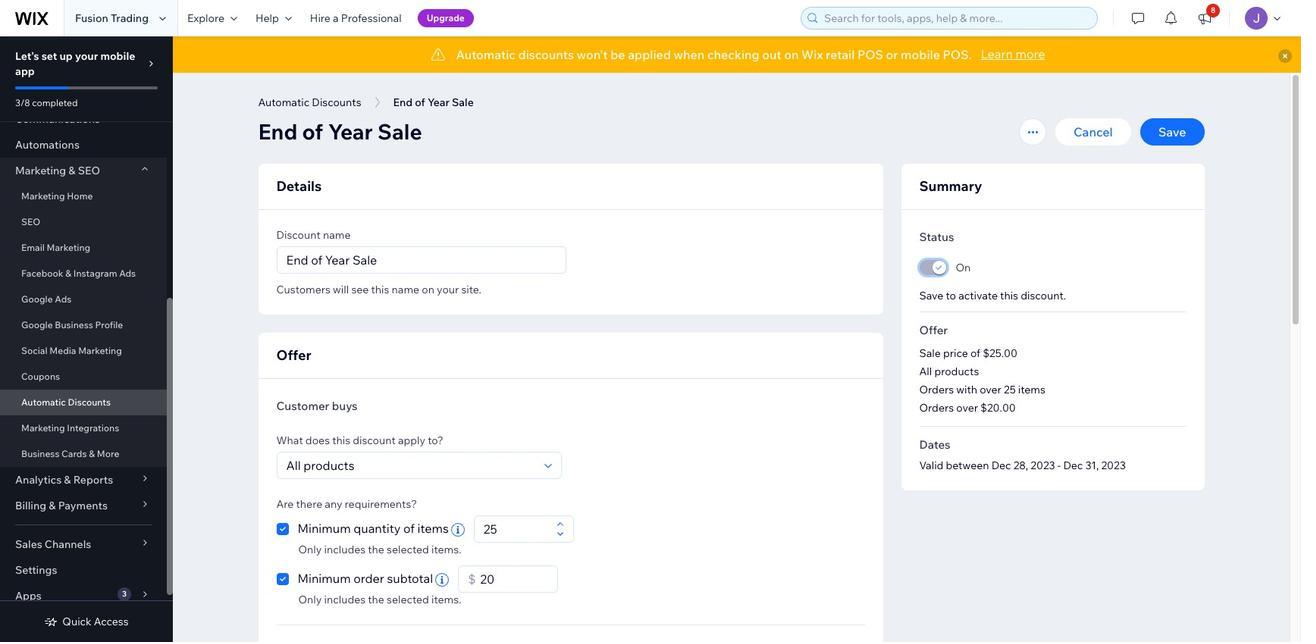 Task type: vqa. For each thing, say whether or not it's contained in the screenshot.
'e.g. mystunningwebsite.com' field
no



Task type: locate. For each thing, give the bounding box(es) containing it.
only down "there"
[[298, 543, 322, 557]]

0 vertical spatial the
[[368, 543, 384, 557]]

& left reports
[[64, 473, 71, 487]]

of inside minimum quantity of items option
[[403, 521, 415, 536]]

1 vertical spatial automatic
[[258, 96, 310, 109]]

&
[[68, 164, 75, 177], [65, 268, 71, 279], [89, 448, 95, 459], [64, 473, 71, 487], [49, 499, 56, 513]]

0 vertical spatial name
[[323, 228, 351, 242]]

automatic discounts inside sidebar element
[[21, 397, 111, 408]]

marketing for home
[[21, 190, 65, 202]]

selected
[[387, 543, 429, 557], [387, 593, 429, 607]]

marketing inside 'popup button'
[[15, 164, 66, 177]]

& for payments
[[49, 499, 56, 513]]

only
[[298, 543, 322, 557], [298, 593, 322, 607]]

learn more
[[981, 46, 1045, 61]]

name
[[323, 228, 351, 242], [392, 283, 419, 296]]

0 horizontal spatial end
[[258, 118, 297, 145]]

1 vertical spatial save
[[919, 289, 944, 303]]

coupons link
[[0, 364, 167, 390]]

items up subtotal
[[417, 521, 449, 536]]

this right does
[[332, 434, 350, 447]]

1 vertical spatial items
[[417, 521, 449, 536]]

orders up "dates"
[[919, 401, 954, 415]]

offer up price
[[919, 323, 948, 337]]

ads right instagram
[[119, 268, 136, 279]]

1 horizontal spatial discounts
[[312, 96, 361, 109]]

0 vertical spatial selected
[[387, 543, 429, 557]]

1 vertical spatial on
[[422, 283, 434, 296]]

1 horizontal spatial end
[[393, 96, 413, 109]]

0 text field
[[479, 516, 552, 542], [476, 566, 553, 592]]

1 vertical spatial items.
[[431, 593, 461, 607]]

0 horizontal spatial sale
[[378, 118, 422, 145]]

google down 'facebook'
[[21, 293, 53, 305]]

1 horizontal spatial over
[[980, 383, 1002, 397]]

0 horizontal spatial mobile
[[100, 49, 135, 63]]

settings
[[15, 563, 57, 577]]

selected down subtotal
[[387, 593, 429, 607]]

your
[[75, 49, 98, 63], [437, 283, 459, 296]]

marketing down 'marketing & seo'
[[21, 190, 65, 202]]

hire
[[310, 11, 331, 25]]

the down quantity
[[368, 543, 384, 557]]

& inside dropdown button
[[64, 473, 71, 487]]

0 vertical spatial only
[[298, 543, 322, 557]]

1 vertical spatial automatic discounts
[[21, 397, 111, 408]]

seo up email at the top
[[21, 216, 40, 227]]

1 horizontal spatial offer
[[919, 323, 948, 337]]

1 vertical spatial selected
[[387, 593, 429, 607]]

only includes the selected items. for order
[[298, 593, 461, 607]]

includes up minimum order subtotal option
[[324, 543, 366, 557]]

1 vertical spatial ads
[[55, 293, 71, 305]]

0 horizontal spatial offer
[[276, 347, 311, 364]]

1 vertical spatial orders
[[919, 401, 954, 415]]

selected up subtotal
[[387, 543, 429, 557]]

automatic discounts for the automatic discounts link
[[21, 397, 111, 408]]

automatic discounts button
[[251, 91, 369, 114]]

upgrade
[[427, 12, 465, 24]]

professional
[[341, 11, 402, 25]]

1 horizontal spatial name
[[392, 283, 419, 296]]

1 horizontal spatial automatic discounts
[[258, 96, 361, 109]]

marketing
[[15, 164, 66, 177], [21, 190, 65, 202], [47, 242, 90, 253], [78, 345, 122, 356], [21, 422, 65, 434]]

business cards & more
[[21, 448, 119, 459]]

2 only from the top
[[298, 593, 322, 607]]

1 vertical spatial only includes the selected items.
[[298, 593, 461, 607]]

the down 'order'
[[368, 593, 384, 607]]

0 vertical spatial items
[[1018, 383, 1046, 397]]

0 vertical spatial automatic discounts
[[258, 96, 361, 109]]

e.g., Summer Sale field
[[282, 247, 561, 273]]

site.
[[461, 283, 481, 296]]

1 google from the top
[[21, 293, 53, 305]]

0 vertical spatial on
[[784, 47, 799, 62]]

1 vertical spatial offer
[[276, 347, 311, 364]]

billing
[[15, 499, 46, 513]]

1 vertical spatial over
[[956, 401, 978, 415]]

this right activate
[[1000, 289, 1018, 303]]

the for quantity
[[368, 543, 384, 557]]

on right out
[[784, 47, 799, 62]]

out
[[762, 47, 781, 62]]

items. down subtotal
[[431, 593, 461, 607]]

over down with
[[956, 401, 978, 415]]

0 vertical spatial end of year sale
[[393, 96, 474, 109]]

only includes the selected items. down quantity
[[298, 543, 461, 557]]

year
[[428, 96, 449, 109], [328, 118, 373, 145]]

sales channels button
[[0, 532, 167, 557]]

settings link
[[0, 557, 167, 583]]

0 horizontal spatial year
[[328, 118, 373, 145]]

0 vertical spatial includes
[[324, 543, 366, 557]]

google inside google ads link
[[21, 293, 53, 305]]

name right discount
[[323, 228, 351, 242]]

1 horizontal spatial save
[[1158, 124, 1186, 140]]

sale inside sale price of $25.00 all products orders with over 25 items orders over $20.00
[[919, 347, 941, 360]]

mobile right or on the right top
[[901, 47, 940, 62]]

& inside "dropdown button"
[[49, 499, 56, 513]]

activate
[[958, 289, 998, 303]]

1 horizontal spatial year
[[428, 96, 449, 109]]

& for instagram
[[65, 268, 71, 279]]

your left site. on the top left
[[437, 283, 459, 296]]

0 horizontal spatial items
[[417, 521, 449, 536]]

1 horizontal spatial sale
[[452, 96, 474, 109]]

0 horizontal spatial discounts
[[68, 397, 111, 408]]

0 vertical spatial save
[[1158, 124, 1186, 140]]

0 vertical spatial google
[[21, 293, 53, 305]]

1 horizontal spatial on
[[784, 47, 799, 62]]

1 only includes the selected items. from the top
[[298, 543, 461, 557]]

automatic
[[456, 47, 516, 62], [258, 96, 310, 109], [21, 397, 66, 408]]

0 horizontal spatial your
[[75, 49, 98, 63]]

end of year sale button
[[386, 91, 481, 114]]

offer up customer
[[276, 347, 311, 364]]

your right up
[[75, 49, 98, 63]]

orders down all
[[919, 383, 954, 397]]

only for minimum order subtotal
[[298, 593, 322, 607]]

this for see
[[371, 283, 389, 296]]

1 horizontal spatial 2023
[[1101, 459, 1126, 472]]

1 horizontal spatial this
[[371, 283, 389, 296]]

2 vertical spatial automatic
[[21, 397, 66, 408]]

1 vertical spatial google
[[21, 319, 53, 331]]

automatic inside button
[[258, 96, 310, 109]]

discounts inside button
[[312, 96, 361, 109]]

1 dec from the left
[[992, 459, 1011, 472]]

1 vertical spatial business
[[21, 448, 59, 459]]

facebook & instagram ads link
[[0, 261, 167, 287]]

includes down minimum order subtotal
[[324, 593, 366, 607]]

marketing up business cards & more
[[21, 422, 65, 434]]

automatic inside sidebar element
[[21, 397, 66, 408]]

pos
[[857, 47, 883, 62]]

0 vertical spatial business
[[55, 319, 93, 331]]

& up 'home'
[[68, 164, 75, 177]]

or
[[886, 47, 898, 62]]

2 the from the top
[[368, 593, 384, 607]]

marketing & seo button
[[0, 158, 167, 183]]

3/8
[[15, 97, 30, 108]]

0 horizontal spatial automatic discounts
[[21, 397, 111, 408]]

0 vertical spatial only includes the selected items.
[[298, 543, 461, 557]]

1 minimum from the top
[[298, 521, 351, 536]]

1 horizontal spatial your
[[437, 283, 459, 296]]

discount
[[276, 228, 321, 242]]

offer for customer buys
[[276, 347, 311, 364]]

marketing down automations
[[15, 164, 66, 177]]

reports
[[73, 473, 113, 487]]

customers
[[276, 283, 331, 296]]

retail
[[826, 47, 855, 62]]

1 horizontal spatial automatic
[[258, 96, 310, 109]]

0 horizontal spatial ads
[[55, 293, 71, 305]]

over left the 25
[[980, 383, 1002, 397]]

google up "social"
[[21, 319, 53, 331]]

0 vertical spatial discounts
[[312, 96, 361, 109]]

2 vertical spatial sale
[[919, 347, 941, 360]]

items right the 25
[[1018, 383, 1046, 397]]

1 selected from the top
[[387, 543, 429, 557]]

minimum inside minimum quantity of items option
[[298, 521, 351, 536]]

1 horizontal spatial items
[[1018, 383, 1046, 397]]

wix
[[802, 47, 823, 62]]

1 vertical spatial your
[[437, 283, 459, 296]]

details
[[276, 177, 322, 195]]

offer for sale price of $25.00
[[919, 323, 948, 337]]

save to activate this discount.
[[919, 289, 1066, 303]]

dec right - at the bottom of page
[[1063, 459, 1083, 472]]

1 horizontal spatial seo
[[78, 164, 100, 177]]

google
[[21, 293, 53, 305], [21, 319, 53, 331]]

hire a professional
[[310, 11, 402, 25]]

ads inside facebook & instagram ads link
[[119, 268, 136, 279]]

-
[[1058, 459, 1061, 472]]

business up social media marketing
[[55, 319, 93, 331]]

0 vertical spatial your
[[75, 49, 98, 63]]

minimum down any
[[298, 521, 351, 536]]

1 vertical spatial sale
[[378, 118, 422, 145]]

1 includes from the top
[[324, 543, 366, 557]]

fusion
[[75, 11, 108, 25]]

dec left 28,
[[992, 459, 1011, 472]]

0 vertical spatial 0 text field
[[479, 516, 552, 542]]

2 minimum from the top
[[298, 571, 351, 586]]

payments
[[58, 499, 108, 513]]

mobile down the fusion trading
[[100, 49, 135, 63]]

end of year sale
[[393, 96, 474, 109], [258, 118, 422, 145]]

year inside button
[[428, 96, 449, 109]]

automatic discounts inside button
[[258, 96, 361, 109]]

2 items. from the top
[[431, 593, 461, 607]]

& left more
[[89, 448, 95, 459]]

0 vertical spatial minimum
[[298, 521, 351, 536]]

0 horizontal spatial save
[[919, 289, 944, 303]]

name down the e.g., summer sale field
[[392, 283, 419, 296]]

only includes the selected items. for quantity
[[298, 543, 461, 557]]

only includes the selected items.
[[298, 543, 461, 557], [298, 593, 461, 607]]

0 vertical spatial end
[[393, 96, 413, 109]]

coupons
[[21, 371, 60, 382]]

2 selected from the top
[[387, 593, 429, 607]]

2 horizontal spatial this
[[1000, 289, 1018, 303]]

save
[[1158, 124, 1186, 140], [919, 289, 944, 303]]

items. up subtotal
[[431, 543, 461, 557]]

marketing down profile
[[78, 345, 122, 356]]

0 vertical spatial items.
[[431, 543, 461, 557]]

1 vertical spatial seo
[[21, 216, 40, 227]]

automatic discounts won't be applied when checking out on wix retail pos or mobile pos.
[[456, 47, 972, 62]]

0 vertical spatial orders
[[919, 383, 954, 397]]

$20.00
[[980, 401, 1016, 415]]

1 items. from the top
[[431, 543, 461, 557]]

alert
[[173, 36, 1301, 73]]

explore
[[187, 11, 224, 25]]

requirements?
[[345, 497, 417, 511]]

0 horizontal spatial automatic
[[21, 397, 66, 408]]

0 vertical spatial seo
[[78, 164, 100, 177]]

1 only from the top
[[298, 543, 322, 557]]

business
[[55, 319, 93, 331], [21, 448, 59, 459]]

discounts inside sidebar element
[[68, 397, 111, 408]]

0 horizontal spatial seo
[[21, 216, 40, 227]]

2 google from the top
[[21, 319, 53, 331]]

sale inside button
[[452, 96, 474, 109]]

automatic for the automatic discounts link
[[21, 397, 66, 408]]

pos.
[[943, 47, 972, 62]]

2 only includes the selected items. from the top
[[298, 593, 461, 607]]

only down minimum order subtotal
[[298, 593, 322, 607]]

$
[[468, 572, 476, 587]]

2023 right 31,
[[1101, 459, 1126, 472]]

& for seo
[[68, 164, 75, 177]]

ads up google business profile
[[55, 293, 71, 305]]

1 orders from the top
[[919, 383, 954, 397]]

0 horizontal spatial 2023
[[1031, 459, 1055, 472]]

ads
[[119, 268, 136, 279], [55, 293, 71, 305]]

0 vertical spatial offer
[[919, 323, 948, 337]]

between
[[946, 459, 989, 472]]

on
[[956, 261, 971, 274]]

sales
[[15, 538, 42, 551]]

1 vertical spatial discounts
[[68, 397, 111, 408]]

0 vertical spatial sale
[[452, 96, 474, 109]]

facebook
[[21, 268, 63, 279]]

business up analytics
[[21, 448, 59, 459]]

0 vertical spatial automatic
[[456, 47, 516, 62]]

be
[[611, 47, 625, 62]]

analytics & reports button
[[0, 467, 167, 493]]

summary
[[919, 177, 982, 195]]

1 2023 from the left
[[1031, 459, 1055, 472]]

0 horizontal spatial on
[[422, 283, 434, 296]]

2023 left - at the bottom of page
[[1031, 459, 1055, 472]]

end of year sale inside button
[[393, 96, 474, 109]]

2 includes from the top
[[324, 593, 366, 607]]

dec
[[992, 459, 1011, 472], [1063, 459, 1083, 472]]

on
[[784, 47, 799, 62], [422, 283, 434, 296]]

on down the e.g., summer sale field
[[422, 283, 434, 296]]

google for google ads
[[21, 293, 53, 305]]

0 horizontal spatial dec
[[992, 459, 1011, 472]]

1 vertical spatial only
[[298, 593, 322, 607]]

on inside alert
[[784, 47, 799, 62]]

Minimum order subtotal checkbox
[[276, 566, 451, 593]]

minimum left 'order'
[[298, 571, 351, 586]]

& right billing
[[49, 499, 56, 513]]

1 vertical spatial the
[[368, 593, 384, 607]]

1 vertical spatial minimum
[[298, 571, 351, 586]]

1 vertical spatial includes
[[324, 593, 366, 607]]

dates valid between dec 28, 2023 - dec 31, 2023
[[919, 437, 1126, 472]]

& right 'facebook'
[[65, 268, 71, 279]]

marketing for &
[[15, 164, 66, 177]]

0 vertical spatial ads
[[119, 268, 136, 279]]

1 the from the top
[[368, 543, 384, 557]]

2 horizontal spatial sale
[[919, 347, 941, 360]]

google business profile
[[21, 319, 123, 331]]

1 horizontal spatial ads
[[119, 268, 136, 279]]

facebook & instagram ads
[[21, 268, 136, 279]]

& inside 'popup button'
[[68, 164, 75, 177]]

discount name
[[276, 228, 351, 242]]

google inside google business profile link
[[21, 319, 53, 331]]

minimum inside minimum order subtotal option
[[298, 571, 351, 586]]

seo down automations link at the left top of page
[[78, 164, 100, 177]]

0 vertical spatial year
[[428, 96, 449, 109]]

only for minimum quantity of items
[[298, 543, 322, 557]]

save inside 'button'
[[1158, 124, 1186, 140]]

0 vertical spatial over
[[980, 383, 1002, 397]]

1 horizontal spatial dec
[[1063, 459, 1083, 472]]

only includes the selected items. down 'order'
[[298, 593, 461, 607]]

this right the 'see'
[[371, 283, 389, 296]]



Task type: describe. For each thing, give the bounding box(es) containing it.
google for google business profile
[[21, 319, 53, 331]]

seo link
[[0, 209, 167, 235]]

analytics & reports
[[15, 473, 113, 487]]

seo inside seo "link"
[[21, 216, 40, 227]]

when
[[674, 47, 705, 62]]

subtotal
[[387, 571, 433, 586]]

communications
[[15, 112, 100, 126]]

2 2023 from the left
[[1101, 459, 1126, 472]]

dates
[[919, 437, 951, 452]]

to
[[946, 289, 956, 303]]

profile
[[95, 319, 123, 331]]

let's set up your mobile app
[[15, 49, 135, 78]]

1 horizontal spatial mobile
[[901, 47, 940, 62]]

Minimum quantity of items checkbox
[[276, 516, 467, 543]]

automations
[[15, 138, 80, 152]]

applied
[[628, 47, 671, 62]]

help button
[[246, 0, 301, 36]]

automatic for automatic discounts button
[[258, 96, 310, 109]]

customer buys
[[276, 399, 358, 413]]

what
[[276, 434, 303, 447]]

save for save
[[1158, 124, 1186, 140]]

the for order
[[368, 593, 384, 607]]

marketing home
[[21, 190, 93, 202]]

marketing home link
[[0, 183, 167, 209]]

includes for quantity
[[324, 543, 366, 557]]

apply
[[398, 434, 425, 447]]

of inside sale price of $25.00 all products orders with over 25 items orders over $20.00
[[971, 347, 980, 360]]

any
[[325, 497, 342, 511]]

0 horizontal spatial this
[[332, 434, 350, 447]]

access
[[94, 615, 129, 629]]

marketing integrations
[[21, 422, 119, 434]]

quick access
[[62, 615, 129, 629]]

up
[[60, 49, 73, 63]]

31,
[[1085, 459, 1099, 472]]

social media marketing
[[21, 345, 122, 356]]

Select field
[[282, 453, 539, 478]]

sales channels
[[15, 538, 91, 551]]

1 vertical spatial name
[[392, 283, 419, 296]]

help
[[255, 11, 279, 25]]

email marketing link
[[0, 235, 167, 261]]

channels
[[45, 538, 91, 551]]

what does this discount apply to?
[[276, 434, 443, 447]]

of inside end of year sale button
[[415, 96, 425, 109]]

8
[[1211, 5, 1216, 15]]

discount.
[[1021, 289, 1066, 303]]

minimum order subtotal
[[298, 571, 433, 586]]

mobile inside let's set up your mobile app
[[100, 49, 135, 63]]

discounts for the automatic discounts link
[[68, 397, 111, 408]]

completed
[[32, 97, 78, 108]]

25
[[1004, 383, 1016, 397]]

google ads
[[21, 293, 71, 305]]

sale price of $25.00 all products orders with over 25 items orders over $20.00
[[919, 347, 1046, 415]]

this for activate
[[1000, 289, 1018, 303]]

1 vertical spatial end of year sale
[[258, 118, 422, 145]]

end inside end of year sale button
[[393, 96, 413, 109]]

0 horizontal spatial over
[[956, 401, 978, 415]]

minimum for minimum order subtotal
[[298, 571, 351, 586]]

minimum quantity of items
[[298, 521, 449, 536]]

2 orders from the top
[[919, 401, 954, 415]]

sidebar element
[[0, 0, 173, 642]]

items. for minimum quantity of items
[[431, 543, 461, 557]]

billing & payments
[[15, 499, 108, 513]]

learn
[[981, 46, 1013, 61]]

save button
[[1140, 118, 1204, 146]]

won't
[[577, 47, 608, 62]]

1 vertical spatial end
[[258, 118, 297, 145]]

marketing for integrations
[[21, 422, 65, 434]]

integrations
[[67, 422, 119, 434]]

let's
[[15, 49, 39, 63]]

status
[[919, 230, 954, 244]]

customer
[[276, 399, 329, 413]]

items inside sale price of $25.00 all products orders with over 25 items orders over $20.00
[[1018, 383, 1046, 397]]

automatic discounts for automatic discounts button
[[258, 96, 361, 109]]

seo inside 'marketing & seo' 'popup button'
[[78, 164, 100, 177]]

2 horizontal spatial automatic
[[456, 47, 516, 62]]

2 dec from the left
[[1063, 459, 1083, 472]]

alert containing learn more
[[173, 36, 1301, 73]]

learn more link
[[981, 45, 1045, 63]]

email marketing
[[21, 242, 90, 253]]

are
[[276, 497, 294, 511]]

media
[[49, 345, 76, 356]]

1 vertical spatial year
[[328, 118, 373, 145]]

quick access button
[[44, 615, 129, 629]]

0 horizontal spatial name
[[323, 228, 351, 242]]

& inside "link"
[[89, 448, 95, 459]]

business cards & more link
[[0, 441, 167, 467]]

upgrade button
[[418, 9, 474, 27]]

products
[[934, 365, 979, 378]]

to?
[[428, 434, 443, 447]]

will
[[333, 283, 349, 296]]

save for save to activate this discount.
[[919, 289, 944, 303]]

more
[[97, 448, 119, 459]]

marketing & seo
[[15, 164, 100, 177]]

1 vertical spatial 0 text field
[[476, 566, 553, 592]]

minimum for minimum quantity of items
[[298, 521, 351, 536]]

discount
[[353, 434, 396, 447]]

cards
[[61, 448, 87, 459]]

a
[[333, 11, 339, 25]]

3
[[122, 589, 127, 599]]

marketing up facebook & instagram ads
[[47, 242, 90, 253]]

& for reports
[[64, 473, 71, 487]]

your inside let's set up your mobile app
[[75, 49, 98, 63]]

home
[[67, 190, 93, 202]]

discounts for automatic discounts button
[[312, 96, 361, 109]]

items. for minimum order subtotal
[[431, 593, 461, 607]]

Search for tools, apps, help & more... field
[[820, 8, 1093, 29]]

marketing integrations link
[[0, 416, 167, 441]]

apps
[[15, 589, 42, 603]]

does
[[305, 434, 330, 447]]

cancel
[[1074, 124, 1113, 140]]

includes for order
[[324, 593, 366, 607]]

discounts
[[518, 47, 574, 62]]

selected for subtotal
[[387, 593, 429, 607]]

ads inside google ads link
[[55, 293, 71, 305]]

items inside option
[[417, 521, 449, 536]]

more
[[1016, 46, 1045, 61]]

fusion trading
[[75, 11, 149, 25]]

buys
[[332, 399, 358, 413]]

analytics
[[15, 473, 62, 487]]

there
[[296, 497, 322, 511]]

selected for of
[[387, 543, 429, 557]]

automatic discounts link
[[0, 390, 167, 416]]

business inside "link"
[[21, 448, 59, 459]]

quantity
[[353, 521, 401, 536]]



